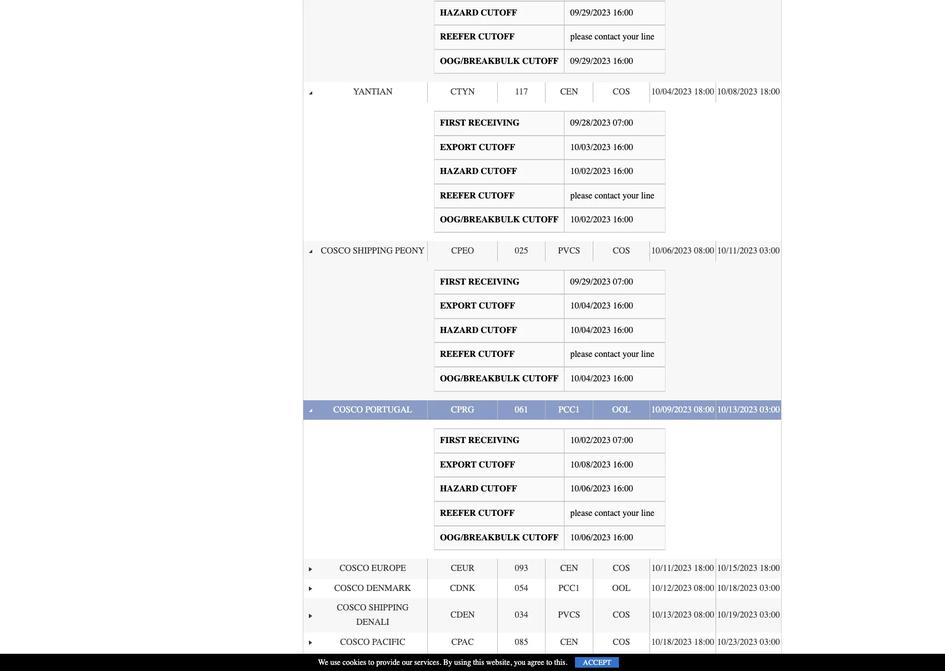 Task type: vqa. For each thing, say whether or not it's contained in the screenshot.


Task type: locate. For each thing, give the bounding box(es) containing it.
pcc1 for 10/19/2023
[[559, 657, 580, 667]]

1 vertical spatial 10/11/2023
[[652, 563, 692, 573]]

1 vertical spatial 10/19/2023
[[652, 657, 692, 667]]

5 row from the top
[[303, 579, 782, 598]]

3 ool from the top
[[613, 657, 631, 667]]

2 vertical spatial pcc1 cell
[[546, 652, 593, 671]]

oog/breakbulk cutoff
[[440, 56, 559, 66], [440, 215, 559, 225], [440, 374, 559, 384], [440, 532, 559, 542]]

1 please from the top
[[571, 32, 593, 42]]

2 08:00 from the top
[[695, 405, 715, 415]]

10/08/2023 right 10/04/2023 18:00 cell
[[718, 87, 758, 97]]

line for 10/02/2023 07:00
[[642, 508, 655, 518]]

your
[[623, 32, 639, 42], [623, 191, 639, 201], [623, 349, 639, 359], [623, 508, 639, 518]]

cosco
[[321, 246, 351, 256], [334, 405, 363, 415], [340, 563, 369, 573], [335, 583, 364, 593], [337, 603, 367, 613], [340, 637, 370, 647]]

0 horizontal spatial 10/19/2023
[[652, 657, 692, 667]]

10/02/2023 16:00 for oog/breakbulk cutoff
[[571, 215, 634, 225]]

0 vertical spatial 10/08/2023
[[718, 87, 758, 97]]

10/04/2023 for oog/breakbulk cutoff
[[571, 374, 611, 384]]

1 vertical spatial cen
[[561, 563, 578, 573]]

10/04/2023 16:00
[[571, 301, 634, 311], [571, 325, 634, 335], [571, 374, 634, 384]]

10/11/2023 up 10/12/2023 on the bottom right of the page
[[652, 563, 692, 573]]

1 vertical spatial 10/04/2023 16:00
[[571, 325, 634, 335]]

4 reefer from the top
[[440, 508, 476, 518]]

0 vertical spatial shipping
[[353, 246, 393, 256]]

1 vertical spatial 054
[[515, 657, 529, 667]]

0 vertical spatial pcc1 cell
[[546, 400, 593, 420]]

cos cell
[[593, 83, 650, 102], [593, 241, 650, 261], [593, 559, 650, 579], [593, 598, 650, 632], [593, 632, 650, 652]]

obru cell
[[428, 652, 498, 671]]

1 contact from the top
[[595, 32, 621, 42]]

10/18/2023 down the 10/15/2023
[[718, 583, 758, 593]]

2 cen from the top
[[561, 563, 578, 573]]

pvcs cell right 034
[[546, 598, 593, 632]]

shipping inside cosco shipping denali
[[369, 603, 409, 613]]

4 hazard from the top
[[440, 484, 479, 494]]

10/04/2023 18:00 cell
[[650, 83, 716, 102]]

3 first receiving from the top
[[440, 435, 520, 445]]

2 054 cell from the top
[[498, 652, 546, 671]]

0 horizontal spatial to
[[369, 658, 375, 667]]

hazard
[[440, 8, 479, 18], [440, 166, 479, 176], [440, 325, 479, 335], [440, 484, 479, 494]]

cosco shipping peony cell
[[318, 241, 428, 261]]

shipping down denmark at the left
[[369, 603, 409, 613]]

1 first receiving from the top
[[440, 118, 520, 128]]

oog/breakbulk cutoff up 117
[[440, 56, 559, 66]]

to left this.
[[547, 658, 553, 667]]

2 vertical spatial 10/06/2023
[[571, 532, 611, 542]]

3 first from the top
[[440, 435, 466, 445]]

cosco inside cosco shipping denali
[[337, 603, 367, 613]]

10/09/2023 08:00 10/13/2023 03:00
[[652, 405, 781, 415]]

10/02/2023 for oog/breakbulk cutoff
[[571, 215, 611, 225]]

1 vertical spatial export
[[440, 301, 477, 311]]

0 vertical spatial 07:00
[[613, 118, 634, 128]]

2 ool cell from the top
[[593, 579, 650, 598]]

0 vertical spatial 10/19/2023
[[718, 610, 758, 620]]

2 first receiving from the top
[[440, 277, 520, 287]]

cosco for cosco europe
[[340, 563, 369, 573]]

export
[[440, 142, 477, 152], [440, 301, 477, 311], [440, 460, 477, 470]]

ctyn cell
[[428, 83, 498, 102]]

2 10/04/2023 16:00 from the top
[[571, 325, 634, 335]]

10/23/2023
[[718, 637, 758, 647]]

2 09/29/2023 from the top
[[571, 56, 611, 66]]

1 08:00 from the top
[[695, 246, 715, 256]]

1 10/06/2023 16:00 from the top
[[571, 484, 634, 494]]

1 your from the top
[[623, 32, 639, 42]]

cos for 10/06/2023
[[613, 246, 631, 256]]

0 vertical spatial ool
[[613, 405, 631, 415]]

0 vertical spatial ool cell
[[593, 400, 650, 420]]

2 vertical spatial cen cell
[[546, 632, 593, 652]]

09/29/2023 for first receiving
[[571, 277, 611, 287]]

025 cell
[[498, 241, 546, 261]]

2 pcc1 from the top
[[559, 583, 580, 593]]

0 vertical spatial 10/02/2023
[[571, 166, 611, 176]]

08:00 down 10/11/2023 18:00 10/15/2023 18:00
[[695, 583, 715, 593]]

0 horizontal spatial 10/18/2023
[[652, 637, 692, 647]]

oog/breakbulk cutoff for 09/29/2023 16:00
[[440, 56, 559, 66]]

pvcs up 09/29/2023 07:00
[[558, 246, 581, 256]]

2 vertical spatial 10/02/2023
[[571, 435, 611, 445]]

034
[[515, 610, 529, 620]]

cen cell up the 09/28/2023
[[546, 83, 593, 102]]

2 054 from the top
[[515, 657, 529, 667]]

pcc1 cell
[[546, 400, 593, 420], [546, 579, 593, 598], [546, 652, 593, 671]]

4 please contact your line from the top
[[571, 508, 655, 518]]

your for 09/28/2023 07:00
[[623, 191, 639, 201]]

reefer
[[440, 32, 476, 42], [440, 191, 476, 201], [440, 349, 476, 359], [440, 508, 476, 518]]

10/02/2023
[[571, 166, 611, 176], [571, 215, 611, 225], [571, 435, 611, 445]]

08:00 for 10/12/2023 08:00
[[695, 583, 715, 593]]

1 vertical spatial 09/29/2023
[[571, 56, 611, 66]]

we
[[318, 658, 329, 667]]

oog/breakbulk up cprg
[[440, 374, 520, 384]]

2 reefer cutoff from the top
[[440, 191, 515, 201]]

ool
[[613, 405, 631, 415], [613, 583, 631, 593], [613, 657, 631, 667]]

10/19/2023 down the 10/18/2023 18:00 cell
[[652, 657, 692, 667]]

054 for obru
[[515, 657, 529, 667]]

0 vertical spatial 10/13/2023
[[718, 405, 758, 415]]

1 vertical spatial shipping
[[369, 603, 409, 613]]

oog/breakbulk up ceur
[[440, 532, 520, 542]]

4 please from the top
[[571, 508, 593, 518]]

16:00
[[613, 8, 634, 18], [613, 56, 634, 66], [613, 142, 634, 152], [613, 166, 634, 176], [613, 215, 634, 225], [613, 301, 634, 311], [613, 325, 634, 335], [613, 374, 634, 384], [613, 460, 634, 470], [613, 484, 634, 494], [613, 532, 634, 542]]

10/12/2023 08:00 10/18/2023 03:00
[[652, 583, 781, 593]]

pcc1 cell for 10/19/2023 08:00
[[546, 652, 593, 671]]

2 cos from the top
[[613, 246, 631, 256]]

5 cos from the top
[[613, 637, 631, 647]]

1 ool from the top
[[613, 405, 631, 415]]

reefer for 09/29/2023
[[440, 349, 476, 359]]

3 10/04/2023 16:00 from the top
[[571, 374, 634, 384]]

0 vertical spatial export
[[440, 142, 477, 152]]

1 vertical spatial cen cell
[[546, 559, 593, 579]]

receiving
[[469, 118, 520, 128], [469, 277, 520, 287], [469, 435, 520, 445]]

1 054 from the top
[[515, 583, 529, 593]]

europe
[[372, 563, 406, 573]]

contact
[[595, 32, 621, 42], [595, 191, 621, 201], [595, 349, 621, 359], [595, 508, 621, 518]]

1 vertical spatial 09/29/2023 16:00
[[571, 56, 634, 66]]

export down cprg cell
[[440, 460, 477, 470]]

08:00
[[695, 246, 715, 256], [695, 405, 715, 415], [695, 583, 715, 593], [695, 610, 715, 620], [695, 657, 715, 667]]

0 vertical spatial cen cell
[[546, 83, 593, 102]]

2 hazard from the top
[[440, 166, 479, 176]]

10/18/2023
[[718, 583, 758, 593], [652, 637, 692, 647]]

061
[[515, 405, 529, 415]]

first receiving down the cpeo "cell"
[[440, 277, 520, 287]]

pvcs cell up 09/29/2023 07:00
[[546, 241, 593, 261]]

1 vertical spatial 07:00
[[613, 277, 634, 287]]

4 cos from the top
[[613, 610, 631, 620]]

2 vertical spatial export cutoff
[[440, 460, 516, 470]]

ool up 10/02/2023 07:00
[[613, 405, 631, 415]]

03:00 for 10/19/2023 03:00
[[760, 610, 781, 620]]

085 cell
[[498, 632, 546, 652]]

4 hazard cutoff from the top
[[440, 484, 517, 494]]

3 ool cell from the top
[[593, 652, 650, 671]]

0 vertical spatial 09/29/2023
[[571, 8, 611, 18]]

10/19/2023 03:00 cell
[[716, 598, 782, 632]]

03:00 for 10/23/2023 03:00
[[760, 637, 781, 647]]

cen for 117
[[561, 87, 578, 97]]

10/02/2023 07:00
[[571, 435, 634, 445]]

1 07:00 from the top
[[613, 118, 634, 128]]

2 vertical spatial pcc1
[[559, 657, 580, 667]]

please for 09/28/2023
[[571, 191, 593, 201]]

10/15/2023
[[718, 563, 758, 573]]

hazard for 10/04/2023 16:00
[[440, 325, 479, 335]]

1 cen from the top
[[561, 87, 578, 97]]

cos cell for 10/06/2023 08:00
[[593, 241, 650, 261]]

cosco denmark cell
[[318, 579, 428, 598]]

0 vertical spatial 10/06/2023
[[652, 246, 692, 256]]

obru
[[451, 657, 475, 667]]

contact for 10/02/2023
[[595, 508, 621, 518]]

10/11/2023
[[718, 246, 758, 256], [652, 563, 692, 573]]

2 vertical spatial ool
[[613, 657, 631, 667]]

2 vertical spatial 10/04/2023 16:00
[[571, 374, 634, 384]]

4 08:00 from the top
[[695, 610, 715, 620]]

2 contact from the top
[[595, 191, 621, 201]]

10/24/2023
[[718, 657, 758, 667]]

receiving down 061 cell
[[469, 435, 520, 445]]

10/06/2023 for hazard cutoff
[[571, 484, 611, 494]]

0 vertical spatial pvcs cell
[[546, 241, 593, 261]]

1 vertical spatial pcc1 cell
[[546, 579, 593, 598]]

cos cell for 10/13/2023 08:00
[[593, 598, 650, 632]]

cosco for cosco pacific
[[340, 637, 370, 647]]

0 vertical spatial 10/11/2023
[[718, 246, 758, 256]]

10/19/2023 08:00 10/24/2023 18:00
[[652, 657, 781, 667]]

cen cell
[[546, 83, 593, 102], [546, 559, 593, 579], [546, 632, 593, 652]]

3 pcc1 cell from the top
[[546, 652, 593, 671]]

3 03:00 from the top
[[760, 583, 781, 593]]

1 03:00 from the top
[[760, 246, 780, 256]]

0 vertical spatial 054 cell
[[498, 579, 546, 598]]

1 vertical spatial ool cell
[[593, 579, 650, 598]]

3 please contact your line from the top
[[571, 349, 655, 359]]

cos cell for 10/11/2023 18:00
[[593, 559, 650, 579]]

3 cos cell from the top
[[593, 559, 650, 579]]

10/11/2023 18:00 cell
[[650, 559, 716, 579]]

cosco portugal
[[334, 405, 412, 415]]

5 03:00 from the top
[[760, 637, 781, 647]]

10/09/2023 08:00 cell
[[650, 400, 716, 420]]

oog/breakbulk cutoff up 061
[[440, 374, 559, 384]]

row containing cosco portugal
[[303, 400, 782, 420]]

08:00 right 10/09/2023
[[695, 405, 715, 415]]

please contact your line
[[571, 32, 655, 42], [571, 191, 655, 201], [571, 349, 655, 359], [571, 508, 655, 518]]

you
[[514, 658, 526, 667]]

2 please from the top
[[571, 191, 593, 201]]

1 oog/breakbulk cutoff from the top
[[440, 56, 559, 66]]

ceur
[[451, 563, 475, 573]]

10/04/2023 inside row
[[652, 87, 692, 97]]

0 vertical spatial 09/29/2023 16:00
[[571, 8, 634, 18]]

10/18/2023 03:00 cell
[[716, 579, 782, 598]]

first receiving down cprg cell
[[440, 435, 520, 445]]

093
[[515, 563, 529, 573]]

4 oog/breakbulk from the top
[[440, 532, 520, 542]]

first receiving for 09/28/2023 07:00
[[440, 118, 520, 128]]

054 cell
[[498, 579, 546, 598], [498, 652, 546, 671]]

08:00 for 10/19/2023 08:00
[[695, 657, 715, 667]]

10/24/2023 18:00 cell
[[716, 652, 782, 671]]

to
[[369, 658, 375, 667], [547, 658, 553, 667]]

061 cell
[[498, 400, 546, 420]]

1 vertical spatial 10/08/2023
[[571, 460, 611, 470]]

03:00
[[760, 246, 780, 256], [760, 405, 781, 415], [760, 583, 781, 593], [760, 610, 781, 620], [760, 637, 781, 647]]

2 your from the top
[[623, 191, 639, 201]]

10/08/2023
[[718, 87, 758, 97], [571, 460, 611, 470]]

3 export from the top
[[440, 460, 477, 470]]

3 reefer cutoff from the top
[[440, 349, 515, 359]]

5 08:00 from the top
[[695, 657, 715, 667]]

cen cell for 085
[[546, 632, 593, 652]]

1 pcc1 from the top
[[559, 405, 580, 415]]

oog/breakbulk cutoff up 025
[[440, 215, 559, 225]]

1 vertical spatial export cutoff
[[440, 301, 516, 311]]

1 reefer from the top
[[440, 32, 476, 42]]

receiving for 09/29/2023 07:00
[[469, 277, 520, 287]]

08:00 left 10/11/2023 03:00 cell
[[695, 246, 715, 256]]

to left provide
[[369, 658, 375, 667]]

contact for 09/28/2023
[[595, 191, 621, 201]]

2 03:00 from the top
[[760, 405, 781, 415]]

first down ctyn "cell"
[[440, 118, 466, 128]]

export down ctyn "cell"
[[440, 142, 477, 152]]

2 vertical spatial 09/29/2023
[[571, 277, 611, 287]]

2 07:00 from the top
[[613, 277, 634, 287]]

054 down 093 cell
[[515, 583, 529, 593]]

0 vertical spatial 054
[[515, 583, 529, 593]]

4 reefer cutoff from the top
[[440, 508, 515, 518]]

first for 10/02/2023 07:00
[[440, 435, 466, 445]]

1 vertical spatial 10/02/2023 16:00
[[571, 215, 634, 225]]

cosco shipping denali cell
[[318, 598, 428, 632]]

1 vertical spatial 054 cell
[[498, 652, 546, 671]]

054 down "085" cell at the right of the page
[[515, 657, 529, 667]]

export cutoff
[[440, 142, 516, 152], [440, 301, 516, 311], [440, 460, 516, 470]]

10/08/2023 18:00 cell
[[716, 83, 782, 102]]

pvcs cell
[[546, 241, 593, 261], [546, 598, 593, 632]]

10/12/2023
[[652, 583, 692, 593]]

08:00 for 10/13/2023 08:00
[[695, 610, 715, 620]]

receiving down 025 cell
[[469, 277, 520, 287]]

3 cen from the top
[[561, 637, 578, 647]]

1 10/02/2023 from the top
[[571, 166, 611, 176]]

0 horizontal spatial 10/11/2023
[[652, 563, 692, 573]]

1 pcc1 cell from the top
[[546, 400, 593, 420]]

3 line from the top
[[642, 349, 655, 359]]

oog/breakbulk
[[440, 56, 520, 66], [440, 215, 520, 225], [440, 374, 520, 384], [440, 532, 520, 542]]

10/06/2023
[[652, 246, 692, 256], [571, 484, 611, 494], [571, 532, 611, 542]]

reefer up ctyn at the top of the page
[[440, 32, 476, 42]]

1 vertical spatial 10/13/2023
[[652, 610, 692, 620]]

line
[[642, 32, 655, 42], [642, 191, 655, 201], [642, 349, 655, 359], [642, 508, 655, 518]]

0 vertical spatial 10/18/2023
[[718, 583, 758, 593]]

1 vertical spatial pcc1
[[559, 583, 580, 593]]

054 cell for cdnk
[[498, 579, 546, 598]]

shipping
[[353, 246, 393, 256], [369, 603, 409, 613]]

08:00 down the 10/18/2023 18:00 10/23/2023 03:00
[[695, 657, 715, 667]]

4 row from the top
[[303, 559, 782, 579]]

0 vertical spatial first receiving
[[440, 118, 520, 128]]

3 07:00 from the top
[[613, 435, 634, 445]]

3 export cutoff from the top
[[440, 460, 516, 470]]

pvcs
[[558, 246, 581, 256], [558, 610, 581, 620]]

10/06/2023 for oog/breakbulk cutoff
[[571, 532, 611, 542]]

3 your from the top
[[623, 349, 639, 359]]

hazard cutoff for 10/02/2023 16:00
[[440, 166, 517, 176]]

1 receiving from the top
[[469, 118, 520, 128]]

3 09/29/2023 from the top
[[571, 277, 611, 287]]

1 export cutoff from the top
[[440, 142, 516, 152]]

ool left 10/12/2023 on the bottom right of the page
[[613, 583, 631, 593]]

1 pvcs cell from the top
[[546, 241, 593, 261]]

reefer cutoff
[[440, 32, 515, 42], [440, 191, 515, 201], [440, 349, 515, 359], [440, 508, 515, 518]]

2 row from the top
[[303, 241, 782, 261]]

cosco europe cell
[[318, 559, 428, 579]]

cen cell for 093
[[546, 559, 593, 579]]

2 vertical spatial cen
[[561, 637, 578, 647]]

1 vertical spatial first
[[440, 277, 466, 287]]

9 16:00 from the top
[[613, 460, 634, 470]]

2 vertical spatial receiving
[[469, 435, 520, 445]]

03:00 for 10/18/2023 03:00
[[760, 583, 781, 593]]

first receiving
[[440, 118, 520, 128], [440, 277, 520, 287], [440, 435, 520, 445]]

pcc1
[[559, 405, 580, 415], [559, 583, 580, 593], [559, 657, 580, 667]]

cutoff
[[481, 8, 517, 18], [479, 32, 515, 42], [523, 56, 559, 66], [479, 142, 516, 152], [481, 166, 517, 176], [479, 191, 515, 201], [523, 215, 559, 225], [479, 301, 516, 311], [481, 325, 517, 335], [479, 349, 515, 359], [523, 374, 559, 384], [479, 460, 516, 470], [481, 484, 517, 494], [479, 508, 515, 518], [523, 532, 559, 542]]

pvcs right 034
[[558, 610, 581, 620]]

pvcs cell for 025
[[546, 241, 593, 261]]

10 16:00 from the top
[[613, 484, 634, 494]]

6 16:00 from the top
[[613, 301, 634, 311]]

5 16:00 from the top
[[613, 215, 634, 225]]

first
[[440, 118, 466, 128], [440, 277, 466, 287], [440, 435, 466, 445]]

10/18/2023 up the 10/19/2023 08:00 cell
[[652, 637, 692, 647]]

054 cell down "085"
[[498, 652, 546, 671]]

10/02/2023 16:00
[[571, 166, 634, 176], [571, 215, 634, 225]]

cen right the 093 at the right bottom of the page
[[561, 563, 578, 573]]

reefer cutoff for 09/28/2023 07:00
[[440, 191, 515, 201]]

025
[[515, 246, 529, 256]]

1 vertical spatial pvcs cell
[[546, 598, 593, 632]]

cen cell right the 093 at the right bottom of the page
[[546, 559, 593, 579]]

first down the cpeo "cell"
[[440, 277, 466, 287]]

reefer up ceur
[[440, 508, 476, 518]]

2 vertical spatial first receiving
[[440, 435, 520, 445]]

1 vertical spatial 10/06/2023 16:00
[[571, 532, 634, 542]]

0 horizontal spatial 10/13/2023
[[652, 610, 692, 620]]

ool cell for 10/12/2023 08:00
[[593, 579, 650, 598]]

receiving down 117 cell
[[469, 118, 520, 128]]

1 ool cell from the top
[[593, 400, 650, 420]]

2 line from the top
[[642, 191, 655, 201]]

yantian
[[353, 87, 393, 97]]

2 10/02/2023 from the top
[[571, 215, 611, 225]]

10/06/2023 08:00 10/11/2023 03:00
[[652, 246, 780, 256]]

1 054 cell from the top
[[498, 579, 546, 598]]

10/13/2023 right 10/09/2023 08:00 cell
[[718, 405, 758, 415]]

oog/breakbulk up cpeo on the top of the page
[[440, 215, 520, 225]]

1 vertical spatial ool
[[613, 583, 631, 593]]

pcc1 cell for 10/12/2023 08:00
[[546, 579, 593, 598]]

10/08/2023 down 10/02/2023 07:00
[[571, 460, 611, 470]]

2 cos cell from the top
[[593, 241, 650, 261]]

shipping for denali
[[369, 603, 409, 613]]

18:00
[[695, 87, 715, 97], [760, 87, 781, 97], [694, 563, 715, 573], [760, 563, 781, 573], [695, 637, 715, 647], [760, 657, 781, 667]]

2 vertical spatial export
[[440, 460, 477, 470]]

export for 10/03/2023 16:00
[[440, 142, 477, 152]]

1 hazard from the top
[[440, 8, 479, 18]]

1 vertical spatial 10/02/2023
[[571, 215, 611, 225]]

10/13/2023 08:00 10/19/2023 03:00
[[652, 610, 781, 620]]

10/19/2023 up 10/23/2023
[[718, 610, 758, 620]]

ool cell
[[593, 400, 650, 420], [593, 579, 650, 598], [593, 652, 650, 671]]

09/29/2023 16:00
[[571, 8, 634, 18], [571, 56, 634, 66]]

10/12/2023 08:00 cell
[[650, 579, 716, 598]]

2 10/06/2023 16:00 from the top
[[571, 532, 634, 542]]

cen up the 09/28/2023
[[561, 87, 578, 97]]

hazard cutoff for 10/04/2023 16:00
[[440, 325, 517, 335]]

1 vertical spatial first receiving
[[440, 277, 520, 287]]

this
[[473, 658, 485, 667]]

hazard cutoff
[[440, 8, 517, 18], [440, 166, 517, 176], [440, 325, 517, 335], [440, 484, 517, 494]]

please contact your line for 10/02/2023
[[571, 508, 655, 518]]

10/13/2023 down 10/12/2023 on the bottom right of the page
[[652, 610, 692, 620]]

1 horizontal spatial 10/18/2023
[[718, 583, 758, 593]]

1 horizontal spatial 10/08/2023
[[718, 87, 758, 97]]

10/06/2023 16:00
[[571, 484, 634, 494], [571, 532, 634, 542]]

054 cell down the 093 at the right bottom of the page
[[498, 579, 546, 598]]

cen cell up this.
[[546, 632, 593, 652]]

cen up this.
[[561, 637, 578, 647]]

1 09/29/2023 16:00 from the top
[[571, 8, 634, 18]]

0 vertical spatial export cutoff
[[440, 142, 516, 152]]

0 vertical spatial 10/02/2023 16:00
[[571, 166, 634, 176]]

please
[[571, 32, 593, 42], [571, 191, 593, 201], [571, 349, 593, 359], [571, 508, 593, 518]]

2 vertical spatial 07:00
[[613, 435, 634, 445]]

1 vertical spatial receiving
[[469, 277, 520, 287]]

cpac cell
[[428, 632, 498, 652]]

4 03:00 from the top
[[760, 610, 781, 620]]

cosco pacific cell
[[318, 632, 428, 652]]

1 horizontal spatial to
[[547, 658, 553, 667]]

0 vertical spatial pcc1
[[559, 405, 580, 415]]

reefer up cprg
[[440, 349, 476, 359]]

10/11/2023 right 10/06/2023 08:00 cell
[[718, 246, 758, 256]]

cpeo
[[452, 246, 474, 256]]

0 vertical spatial first
[[440, 118, 466, 128]]

row containing yantian
[[303, 83, 782, 102]]

08:00 down 10/12/2023 08:00 10/18/2023 03:00
[[695, 610, 715, 620]]

0 vertical spatial cen
[[561, 87, 578, 97]]

07:00
[[613, 118, 634, 128], [613, 277, 634, 287], [613, 435, 634, 445]]

2 vertical spatial first
[[440, 435, 466, 445]]

4 oog/breakbulk cutoff from the top
[[440, 532, 559, 542]]

ool right the accept
[[613, 657, 631, 667]]

1 vertical spatial 10/06/2023
[[571, 484, 611, 494]]

first down cprg cell
[[440, 435, 466, 445]]

2 cen cell from the top
[[546, 559, 593, 579]]

pcc1 cell for 10/09/2023 08:00
[[546, 400, 593, 420]]

8 16:00 from the top
[[613, 374, 634, 384]]

0 vertical spatial receiving
[[469, 118, 520, 128]]

reefer up cpeo on the top of the page
[[440, 191, 476, 201]]

2 ool from the top
[[613, 583, 631, 593]]

1 first from the top
[[440, 118, 466, 128]]

07:00 for 09/28/2023 07:00
[[613, 118, 634, 128]]

0 vertical spatial pvcs
[[558, 246, 581, 256]]

1 cos cell from the top
[[593, 83, 650, 102]]

2 pvcs from the top
[[558, 610, 581, 620]]

10/09/2023
[[652, 405, 692, 415]]

1 10/02/2023 16:00 from the top
[[571, 166, 634, 176]]

ool for 10/19/2023 08:00 10/24/2023 18:00
[[613, 657, 631, 667]]

0 horizontal spatial 10/08/2023
[[571, 460, 611, 470]]

0 vertical spatial 10/06/2023 16:00
[[571, 484, 634, 494]]

cosco for cosco portugal
[[334, 405, 363, 415]]

export down the cpeo "cell"
[[440, 301, 477, 311]]

oog/breakbulk cutoff up the 093 at the right bottom of the page
[[440, 532, 559, 542]]

08:00 for 10/06/2023 08:00
[[695, 246, 715, 256]]

brussels
[[364, 657, 408, 667]]

first receiving down ctyn "cell"
[[440, 118, 520, 128]]

row containing cosco europe
[[303, 559, 782, 579]]

cden cell
[[428, 598, 498, 632]]

hazard cutoff for 09/29/2023 16:00
[[440, 8, 517, 18]]

4 line from the top
[[642, 508, 655, 518]]

093 cell
[[498, 559, 546, 579]]

1 hazard cutoff from the top
[[440, 8, 517, 18]]

7 row from the top
[[303, 632, 782, 652]]

cosco denmark
[[335, 583, 411, 593]]

oog/breakbulk up ctyn at the top of the page
[[440, 56, 520, 66]]

pvcs for 025
[[558, 246, 581, 256]]

hazard for 09/29/2023 16:00
[[440, 8, 479, 18]]

2 vertical spatial ool cell
[[593, 652, 650, 671]]

10/13/2023
[[718, 405, 758, 415], [652, 610, 692, 620]]

10/04/2023 for export cutoff
[[571, 301, 611, 311]]

shipping left peony
[[353, 246, 393, 256]]

cen cell for 117
[[546, 83, 593, 102]]

row
[[303, 83, 782, 102], [303, 241, 782, 261], [303, 400, 782, 420], [303, 559, 782, 579], [303, 579, 782, 598], [303, 598, 782, 632], [303, 632, 782, 652], [303, 652, 782, 671]]

0 vertical spatial 10/04/2023 16:00
[[571, 301, 634, 311]]

1 pvcs from the top
[[558, 246, 581, 256]]

cen
[[561, 87, 578, 97], [561, 563, 578, 573], [561, 637, 578, 647]]

1 vertical spatial pvcs
[[558, 610, 581, 620]]



Task type: describe. For each thing, give the bounding box(es) containing it.
oocl brussels
[[338, 657, 408, 667]]

10/04/2023 18:00 10/08/2023 18:00
[[652, 87, 781, 97]]

1 horizontal spatial 10/11/2023
[[718, 246, 758, 256]]

2 to from the left
[[547, 658, 553, 667]]

cosco pacific
[[340, 637, 406, 647]]

11 16:00 from the top
[[613, 532, 634, 542]]

oog/breakbulk cutoff for 10/04/2023 16:00
[[440, 374, 559, 384]]

cen for 093
[[561, 563, 578, 573]]

117
[[515, 87, 528, 97]]

pcc1 for 10/12/2023
[[559, 583, 580, 593]]

cos for 10/13/2023
[[613, 610, 631, 620]]

your for 09/29/2023 07:00
[[623, 349, 639, 359]]

oocl
[[338, 657, 362, 667]]

yantian cell
[[318, 83, 428, 102]]

10/04/2023 16:00 for hazard cutoff
[[571, 325, 634, 335]]

10/04/2023 16:00 for oog/breakbulk cutoff
[[571, 374, 634, 384]]

we use cookies to provide our services. by using this website, you agree to this.
[[318, 658, 568, 667]]

cprg
[[451, 405, 475, 415]]

using
[[455, 658, 471, 667]]

oog/breakbulk cutoff for 10/06/2023 16:00
[[440, 532, 559, 542]]

10/11/2023 03:00 cell
[[716, 241, 782, 261]]

10/03/2023 16:00
[[571, 142, 634, 152]]

line for 09/28/2023 07:00
[[642, 191, 655, 201]]

hazard cutoff for 10/06/2023 16:00
[[440, 484, 517, 494]]

ool cell for 10/19/2023 08:00
[[593, 652, 650, 671]]

cosco shipping denali
[[337, 603, 409, 627]]

03:00 for 10/11/2023 03:00
[[760, 246, 780, 256]]

cosco for cosco denmark
[[335, 583, 364, 593]]

cpac
[[452, 637, 474, 647]]

cpeo cell
[[428, 241, 498, 261]]

cos for 10/04/2023
[[613, 87, 631, 97]]

this.
[[555, 658, 568, 667]]

10/06/2023 16:00 for hazard cutoff
[[571, 484, 634, 494]]

ool for 10/12/2023 08:00 10/18/2023 03:00
[[613, 583, 631, 593]]

09/28/2023 07:00
[[571, 118, 634, 128]]

row containing cosco pacific
[[303, 632, 782, 652]]

oog/breakbulk for 10/02/2023 16:00
[[440, 215, 520, 225]]

07:00 for 10/02/2023 07:00
[[613, 435, 634, 445]]

cos cell for 10/04/2023 18:00
[[593, 83, 650, 102]]

please contact your line for 09/28/2023
[[571, 191, 655, 201]]

please for 09/29/2023
[[571, 349, 593, 359]]

10/15/2023 18:00 cell
[[716, 559, 782, 579]]

cdnk cell
[[428, 579, 498, 598]]

10/18/2023 18:00 10/23/2023 03:00
[[652, 637, 781, 647]]

accept
[[583, 658, 612, 667]]

10/08/2023 inside row
[[718, 87, 758, 97]]

cosco europe
[[340, 563, 406, 573]]

cosco for cosco shipping denali
[[337, 603, 367, 613]]

reefer cutoff for 10/02/2023 07:00
[[440, 508, 515, 518]]

shipping for peony
[[353, 246, 393, 256]]

pacific
[[372, 637, 406, 647]]

1 16:00 from the top
[[613, 8, 634, 18]]

use
[[330, 658, 341, 667]]

cen for 085
[[561, 637, 578, 647]]

054 cell for obru
[[498, 652, 546, 671]]

cprg cell
[[428, 400, 498, 420]]

10/11/2023 18:00 10/15/2023 18:00
[[652, 563, 781, 573]]

by
[[444, 658, 453, 667]]

provide
[[377, 658, 400, 667]]

1 horizontal spatial 10/13/2023
[[718, 405, 758, 415]]

oog/breakbulk for 09/29/2023 16:00
[[440, 56, 520, 66]]

10/13/2023 03:00 cell
[[716, 400, 782, 420]]

reefer for 09/28/2023
[[440, 191, 476, 201]]

1 line from the top
[[642, 32, 655, 42]]

export cutoff for 10/04/2023 16:00
[[440, 301, 516, 311]]

cos cell for 10/18/2023 18:00
[[593, 632, 650, 652]]

your for 10/02/2023 07:00
[[623, 508, 639, 518]]

our
[[402, 658, 413, 667]]

oocl brussels cell
[[318, 652, 428, 671]]

oog/breakbulk for 10/04/2023 16:00
[[440, 374, 520, 384]]

10/08/2023 16:00
[[571, 460, 634, 470]]

export cutoff for 10/03/2023 16:00
[[440, 142, 516, 152]]

09/28/2023
[[571, 118, 611, 128]]

please for 10/02/2023
[[571, 508, 593, 518]]

reefer for 10/02/2023
[[440, 508, 476, 518]]

website,
[[487, 658, 512, 667]]

portugal
[[366, 405, 412, 415]]

hazard for 10/06/2023 16:00
[[440, 484, 479, 494]]

row containing cosco denmark
[[303, 579, 782, 598]]

1 horizontal spatial 10/19/2023
[[718, 610, 758, 620]]

pcc1 for 10/09/2023
[[559, 405, 580, 415]]

054 for cdnk
[[515, 583, 529, 593]]

export cutoff for 10/08/2023 16:00
[[440, 460, 516, 470]]

3 16:00 from the top
[[613, 142, 634, 152]]

10/03/2023
[[571, 142, 611, 152]]

contact for 09/29/2023
[[595, 349, 621, 359]]

cden
[[451, 610, 475, 620]]

085
[[515, 637, 529, 647]]

first receiving for 10/02/2023 07:00
[[440, 435, 520, 445]]

10/04/2023 for hazard cutoff
[[571, 325, 611, 335]]

10/04/2023 16:00 for export cutoff
[[571, 301, 634, 311]]

10/23/2023 03:00 cell
[[716, 632, 782, 652]]

ool cell for 10/09/2023 08:00
[[593, 400, 650, 420]]

10/06/2023 inside row
[[652, 246, 692, 256]]

10/06/2023 16:00 for oog/breakbulk cutoff
[[571, 532, 634, 542]]

export for 10/04/2023 16:00
[[440, 301, 477, 311]]

first for 09/29/2023 07:00
[[440, 277, 466, 287]]

10/13/2023 08:00 cell
[[650, 598, 716, 632]]

cdnk
[[450, 583, 476, 593]]

cos for 10/11/2023
[[613, 563, 631, 573]]

services.
[[415, 658, 442, 667]]

cosco portugal cell
[[318, 400, 428, 420]]

4 16:00 from the top
[[613, 166, 634, 176]]

peony
[[395, 246, 425, 256]]

cos for 10/18/2023
[[613, 637, 631, 647]]

row containing cosco shipping denali
[[303, 598, 782, 632]]

ctyn
[[451, 87, 475, 97]]

pvcs cell for 034
[[546, 598, 593, 632]]

oog/breakbulk for 10/06/2023 16:00
[[440, 532, 520, 542]]

2 16:00 from the top
[[613, 56, 634, 66]]

ceur cell
[[428, 559, 498, 579]]

hazard for 10/02/2023 16:00
[[440, 166, 479, 176]]

1 vertical spatial 10/18/2023
[[652, 637, 692, 647]]

1 please contact your line from the top
[[571, 32, 655, 42]]

cosco for cosco shipping peony
[[321, 246, 351, 256]]

09/29/2023 16:00 for oog/breakbulk cutoff
[[571, 56, 634, 66]]

10/19/2023 08:00 cell
[[650, 652, 716, 671]]

1 reefer cutoff from the top
[[440, 32, 515, 42]]

denali
[[356, 617, 390, 627]]

117 cell
[[498, 83, 546, 102]]

reefer cutoff for 09/29/2023 07:00
[[440, 349, 515, 359]]

10/02/2023 for hazard cutoff
[[571, 166, 611, 176]]

pvcs for 034
[[558, 610, 581, 620]]

row containing cosco shipping peony
[[303, 241, 782, 261]]

cosco shipping peony
[[321, 246, 425, 256]]

09/29/2023 for hazard cutoff
[[571, 8, 611, 18]]

10/02/2023 16:00 for hazard cutoff
[[571, 166, 634, 176]]

09/29/2023 07:00
[[571, 277, 634, 287]]

denmark
[[366, 583, 411, 593]]

03:00 for 10/13/2023 03:00
[[760, 405, 781, 415]]

ool for 10/09/2023 08:00 10/13/2023 03:00
[[613, 405, 631, 415]]

receiving for 10/02/2023 07:00
[[469, 435, 520, 445]]

09/29/2023 16:00 for hazard cutoff
[[571, 8, 634, 18]]

1 to from the left
[[369, 658, 375, 667]]

row containing oocl brussels
[[303, 652, 782, 671]]

cookies
[[343, 658, 367, 667]]

oog/breakbulk cutoff for 10/02/2023 16:00
[[440, 215, 559, 225]]

line for 09/29/2023 07:00
[[642, 349, 655, 359]]

accept button
[[576, 657, 620, 668]]

034 cell
[[498, 598, 546, 632]]

receiving for 09/28/2023 07:00
[[469, 118, 520, 128]]

10/18/2023 18:00 cell
[[650, 632, 716, 652]]

10/02/2023 for first receiving
[[571, 435, 611, 445]]

10/06/2023 08:00 cell
[[650, 241, 716, 261]]

08:00 for 10/09/2023 08:00
[[695, 405, 715, 415]]

agree
[[528, 658, 545, 667]]

7 16:00 from the top
[[613, 325, 634, 335]]



